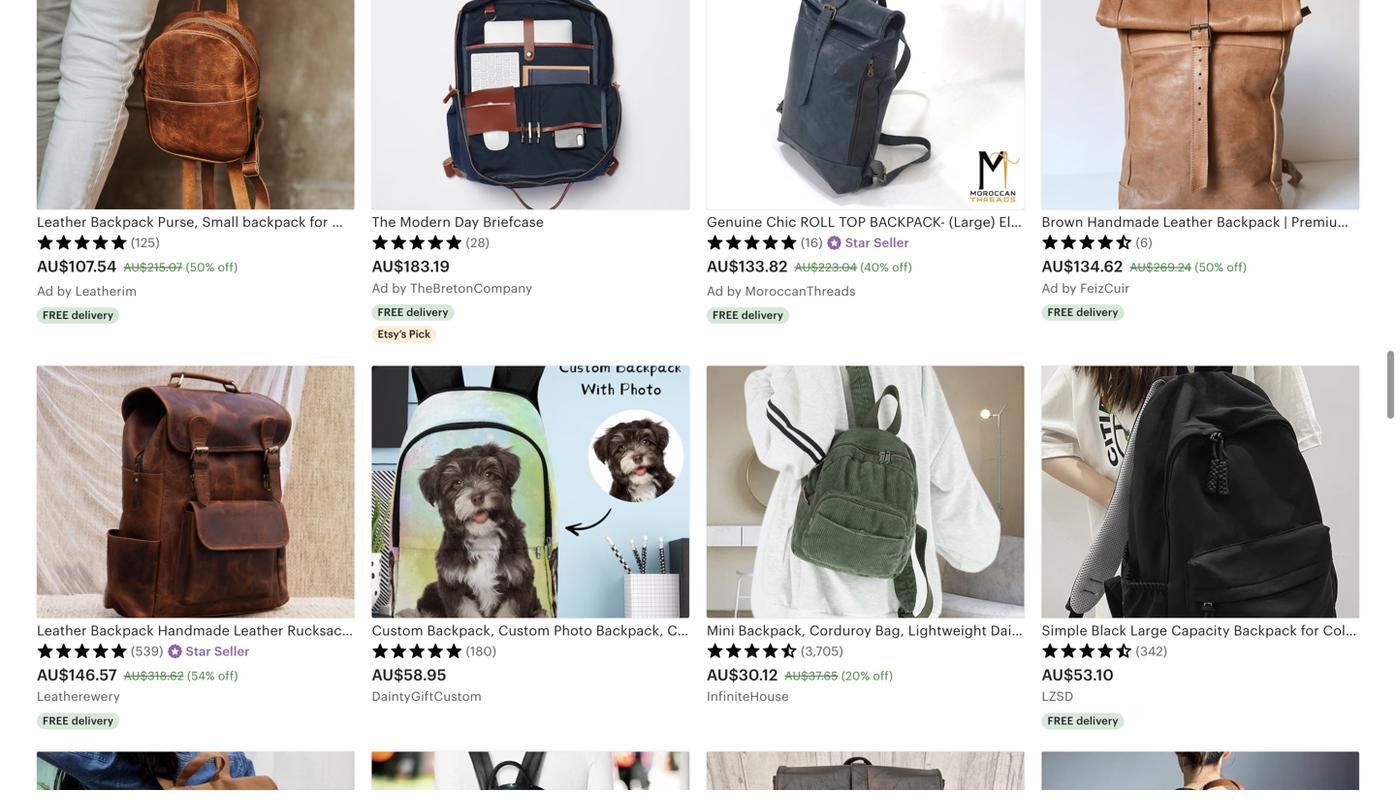 Task type: vqa. For each thing, say whether or not it's contained in the screenshot.
'(50%' related to 107.54
yes



Task type: describe. For each thing, give the bounding box(es) containing it.
au$ inside au$ 107.54 au$ 215.07 (50% off)
[[123, 261, 147, 274]]

au$ 183.19 a d b y thebretoncompany
[[372, 258, 533, 296]]

b left leatherim
[[57, 284, 65, 298]]

b left moroccanthreads
[[727, 284, 735, 298]]

au$ inside 'au$ 58.95 daintygiftcustom'
[[372, 667, 404, 684]]

58.95
[[404, 667, 447, 684]]

star seller for 146.57
[[186, 644, 250, 659]]

183.19
[[404, 258, 450, 276]]

the modern day briefcase image
[[372, 0, 689, 210]]

(16)
[[801, 236, 823, 250]]

5 out of 5 stars image for 133.82
[[707, 234, 798, 250]]

star for 133.82
[[845, 236, 871, 250]]

a left moroccanthreads
[[707, 284, 716, 298]]

318.62
[[148, 669, 184, 682]]

seller for 133.82
[[874, 236, 909, 250]]

au$ 107.54 au$ 215.07 (50% off)
[[37, 258, 238, 276]]

(3,705)
[[801, 644, 843, 659]]

(342)
[[1136, 644, 1168, 659]]

37.65
[[809, 669, 838, 682]]

(28)
[[466, 236, 490, 250]]

leatherim
[[75, 284, 137, 298]]

star seller for 133.82
[[845, 236, 909, 250]]

a d b y moroccanthreads
[[707, 284, 856, 298]]

(40%
[[860, 261, 889, 274]]

free for 133.82
[[713, 309, 739, 321]]

daintygiftcustom
[[372, 690, 482, 704]]

(54%
[[187, 669, 215, 682]]

d left moroccanthreads
[[715, 284, 724, 298]]

briefcase
[[483, 214, 544, 230]]

4.5 out of 5 stars image for 30.12
[[707, 643, 798, 658]]

brown handmade leather backpack | premium leather, handcrafted, odor-resistant leather " no bad smell at all , all sizes image
[[1042, 0, 1360, 210]]

simple black large capacity backpack for college students, middle school students and high school students 2023 new model,shoulder bag image
[[1042, 366, 1360, 618]]

(50% for 107.54
[[186, 261, 215, 274]]

au$ 133.82 au$ 223.04 (40% off)
[[707, 258, 912, 276]]

off) for 133.82
[[892, 261, 912, 274]]

5 out of 5 stars image up 58.95
[[372, 643, 463, 658]]

moroccanthreads
[[745, 284, 856, 298]]

au$ 134.62 au$ 269.24 (50% off) a d b y feizcuir
[[1042, 258, 1247, 296]]

leather backpack purse, small backpack for women, teenagers, minimalist school backpack, purse for women, christmas gift image
[[37, 0, 354, 210]]

269.24
[[1154, 261, 1192, 274]]

mini backpack, corduroy bag, lightweight daily bag, minimalist backpack, sling bag, gift for him or her, 5 colors available image
[[707, 366, 1025, 618]]

free delivery for 146.57
[[43, 715, 114, 727]]

free delivery for 134.62
[[1048, 306, 1119, 319]]

a left leatherim
[[37, 284, 46, 298]]

134.62
[[1074, 258, 1123, 276]]

off) for 30.12
[[873, 669, 893, 682]]

215.07
[[147, 261, 183, 274]]

(180)
[[466, 644, 497, 659]]

d inside au$ 134.62 au$ 269.24 (50% off) a d b y feizcuir
[[1050, 281, 1059, 296]]

genuine chic roll top backpack- (large) elegantly crafted boho outer space blue leather bag, timeless vintage moroccan leather rucksack image
[[707, 0, 1025, 210]]

(125)
[[131, 236, 160, 250]]

delivery for 107.54
[[71, 309, 114, 321]]

4.5 out of 5 stars image for 134.62
[[1042, 234, 1133, 250]]

free delivery for 133.82
[[713, 309, 784, 321]]

au$ 53.10 lzsd
[[1042, 667, 1114, 704]]

30.12
[[739, 667, 778, 684]]

free delivery for 107.54
[[43, 309, 114, 321]]

delivery down the au$ 53.10 lzsd
[[1077, 715, 1119, 727]]

dark cottagecore mushroom forest backpack, whimsical witchy forager mini vegan leather backpack, cute nature lover back to school day pack image
[[372, 752, 689, 790]]

tan brown canvas travel backpack zipper leather strap diaper backpack , 15" laptop collage satchel rucksack - no.108 marken image
[[37, 752, 354, 790]]

the
[[372, 214, 396, 230]]

107.54
[[69, 258, 117, 276]]

d inside 'au$ 183.19 a d b y thebretoncompany'
[[380, 281, 389, 296]]

y down the 107.54
[[65, 284, 72, 298]]

off) for 146.57
[[218, 669, 238, 682]]

thebretoncompany
[[410, 281, 533, 296]]

delivery inside free delivery etsy's pick
[[406, 306, 449, 319]]

a inside au$ 134.62 au$ 269.24 (50% off) a d b y feizcuir
[[1042, 281, 1051, 296]]



Task type: locate. For each thing, give the bounding box(es) containing it.
1 horizontal spatial (50%
[[1195, 261, 1224, 274]]

free for 107.54
[[43, 309, 69, 321]]

delivery for 146.57
[[71, 715, 114, 727]]

seller for 146.57
[[214, 644, 250, 659]]

0 horizontal spatial (50%
[[186, 261, 215, 274]]

seller up (54%
[[214, 644, 250, 659]]

delivery down feizcuir
[[1077, 306, 1119, 319]]

au$ inside the au$ 53.10 lzsd
[[1042, 667, 1074, 684]]

off) inside au$ 146.57 au$ 318.62 (54% off) leatherewery
[[218, 669, 238, 682]]

0 vertical spatial star seller
[[845, 236, 909, 250]]

off) right '(40%'
[[892, 261, 912, 274]]

star
[[845, 236, 871, 250], [186, 644, 211, 659]]

y down 183.19
[[400, 281, 407, 296]]

y inside 'au$ 183.19 a d b y thebretoncompany'
[[400, 281, 407, 296]]

delivery
[[406, 306, 449, 319], [1077, 306, 1119, 319], [71, 309, 114, 321], [742, 309, 784, 321], [71, 715, 114, 727], [1077, 715, 1119, 727]]

53.10
[[1074, 667, 1114, 684]]

0 horizontal spatial seller
[[214, 644, 250, 659]]

1 vertical spatial star seller
[[186, 644, 250, 659]]

b inside 'au$ 183.19 a d b y thebretoncompany'
[[392, 281, 400, 296]]

(6)
[[1136, 236, 1153, 250]]

delivery up pick
[[406, 306, 449, 319]]

free delivery down the a d b y moroccanthreads
[[713, 309, 784, 321]]

delivery for 134.62
[[1077, 306, 1119, 319]]

free down lzsd
[[1048, 715, 1074, 727]]

free down "a d b y leatherim" on the left of page
[[43, 309, 69, 321]]

1 horizontal spatial star seller
[[845, 236, 909, 250]]

delivery down the a d b y moroccanthreads
[[742, 309, 784, 321]]

(50% inside au$ 134.62 au$ 269.24 (50% off) a d b y feizcuir
[[1195, 261, 1224, 274]]

free delivery down "a d b y leatherim" on the left of page
[[43, 309, 114, 321]]

au$ 30.12 au$ 37.65 (20% off) infinitehouse
[[707, 667, 893, 704]]

a inside 'au$ 183.19 a d b y thebretoncompany'
[[372, 281, 381, 296]]

5 out of 5 stars image up 146.57 at the left
[[37, 643, 128, 658]]

b up free delivery etsy's pick
[[392, 281, 400, 296]]

off) inside au$ 30.12 au$ 37.65 (20% off) infinitehouse
[[873, 669, 893, 682]]

1 horizontal spatial star
[[845, 236, 871, 250]]

b inside au$ 134.62 au$ 269.24 (50% off) a d b y feizcuir
[[1062, 281, 1070, 296]]

off) for 134.62
[[1227, 261, 1247, 274]]

133.82
[[739, 258, 788, 276]]

free
[[378, 306, 404, 319], [1048, 306, 1074, 319], [43, 309, 69, 321], [713, 309, 739, 321], [43, 715, 69, 727], [1048, 715, 1074, 727]]

free delivery etsy's pick
[[378, 306, 449, 340]]

feizcuir
[[1080, 281, 1130, 296]]

1 vertical spatial star
[[186, 644, 211, 659]]

0 vertical spatial star
[[845, 236, 871, 250]]

au$ 146.57 au$ 318.62 (54% off) leatherewery
[[37, 667, 238, 704]]

4.5 out of 5 stars image
[[1042, 234, 1133, 250], [707, 643, 798, 658], [1042, 643, 1133, 658]]

y inside au$ 134.62 au$ 269.24 (50% off) a d b y feizcuir
[[1070, 281, 1077, 296]]

free inside free delivery etsy's pick
[[378, 306, 404, 319]]

5 out of 5 stars image up the 133.82 at the right top of the page
[[707, 234, 798, 250]]

star up (54%
[[186, 644, 211, 659]]

free down au$ 134.62 au$ 269.24 (50% off) a d b y feizcuir
[[1048, 306, 1074, 319]]

waxed canvas backpack - mustard yellow, convertible backpack, diaper backpack, a3, rucksacks - mellow yellow image
[[1042, 752, 1360, 790]]

off) right 269.24 in the right of the page
[[1227, 261, 1247, 274]]

0 horizontal spatial star
[[186, 644, 211, 659]]

leatherewery
[[37, 690, 120, 704]]

large black backpack | laptop rucksack | work bag |large laptop bag | travel backpack | rustic backpack | vintage backpack | smart work bag. image
[[707, 752, 1025, 790]]

4.5 out of 5 stars image up 134.62
[[1042, 234, 1133, 250]]

au$ 58.95 daintygiftcustom
[[372, 667, 482, 704]]

(50%
[[186, 261, 215, 274], [1195, 261, 1224, 274]]

0 vertical spatial seller
[[874, 236, 909, 250]]

au$
[[37, 258, 69, 276], [372, 258, 404, 276], [707, 258, 739, 276], [1042, 258, 1074, 276], [123, 261, 147, 274], [795, 261, 818, 274], [1130, 261, 1154, 274], [37, 667, 69, 684], [372, 667, 404, 684], [707, 667, 739, 684], [1042, 667, 1074, 684], [124, 669, 148, 682], [785, 669, 809, 682]]

2 (50% from the left
[[1195, 261, 1224, 274]]

au$ inside au$ 133.82 au$ 223.04 (40% off)
[[795, 261, 818, 274]]

223.04
[[818, 261, 857, 274]]

star seller
[[845, 236, 909, 250], [186, 644, 250, 659]]

1 (50% from the left
[[186, 261, 215, 274]]

off) right 215.07 at the top left of page
[[218, 261, 238, 274]]

(20%
[[842, 669, 870, 682]]

seller
[[874, 236, 909, 250], [214, 644, 250, 659]]

free up etsy's
[[378, 306, 404, 319]]

off) inside au$ 107.54 au$ 215.07 (50% off)
[[218, 261, 238, 274]]

au$ inside 'au$ 183.19 a d b y thebretoncompany'
[[372, 258, 404, 276]]

star for 146.57
[[186, 644, 211, 659]]

d left feizcuir
[[1050, 281, 1059, 296]]

5 out of 5 stars image for 146.57
[[37, 643, 128, 658]]

5 out of 5 stars image down modern on the top left of the page
[[372, 234, 463, 250]]

seller up '(40%'
[[874, 236, 909, 250]]

4.5 out of 5 stars image up 53.10
[[1042, 643, 1133, 658]]

d up free delivery etsy's pick
[[380, 281, 389, 296]]

5 out of 5 stars image up the 107.54
[[37, 234, 128, 250]]

day
[[455, 214, 479, 230]]

off) inside au$ 134.62 au$ 269.24 (50% off) a d b y feizcuir
[[1227, 261, 1247, 274]]

leather backpack handmade leather rucksack personalised leather laptop backpack leather trekking backpack leather hiking bag men women image
[[37, 366, 354, 618]]

d left leatherim
[[45, 284, 53, 298]]

0 horizontal spatial star seller
[[186, 644, 250, 659]]

y
[[400, 281, 407, 296], [1070, 281, 1077, 296], [65, 284, 72, 298], [735, 284, 742, 298]]

infinitehouse
[[707, 690, 789, 704]]

star seller up '(40%'
[[845, 236, 909, 250]]

a left feizcuir
[[1042, 281, 1051, 296]]

1 vertical spatial seller
[[214, 644, 250, 659]]

5 out of 5 stars image for 107.54
[[37, 234, 128, 250]]

(50% right 215.07 at the top left of page
[[186, 261, 215, 274]]

free for 134.62
[[1048, 306, 1074, 319]]

off)
[[218, 261, 238, 274], [892, 261, 912, 274], [1227, 261, 1247, 274], [218, 669, 238, 682], [873, 669, 893, 682]]

5 out of 5 stars image
[[37, 234, 128, 250], [372, 234, 463, 250], [707, 234, 798, 250], [37, 643, 128, 658], [372, 643, 463, 658]]

(539)
[[131, 644, 163, 659]]

(50% for 134.62
[[1195, 261, 1224, 274]]

off) for 107.54
[[218, 261, 238, 274]]

a
[[372, 281, 381, 296], [1042, 281, 1051, 296], [37, 284, 46, 298], [707, 284, 716, 298]]

free delivery down leatherewery
[[43, 715, 114, 727]]

delivery down leatherewery
[[71, 715, 114, 727]]

pick
[[409, 328, 431, 340]]

free delivery
[[1048, 306, 1119, 319], [43, 309, 114, 321], [713, 309, 784, 321], [43, 715, 114, 727], [1048, 715, 1119, 727]]

modern
[[400, 214, 451, 230]]

etsy's
[[378, 328, 407, 340]]

off) inside au$ 133.82 au$ 223.04 (40% off)
[[892, 261, 912, 274]]

b left feizcuir
[[1062, 281, 1070, 296]]

off) right the (20%
[[873, 669, 893, 682]]

(50% right 269.24 in the right of the page
[[1195, 261, 1224, 274]]

custom backpack, custom photo backpack, custom backpack photo print, put your face on personalized bag, funny gift idea, back to school gift image
[[372, 366, 689, 618]]

a up etsy's
[[372, 281, 381, 296]]

a d b y leatherim
[[37, 284, 137, 298]]

delivery down "a d b y leatherim" on the left of page
[[71, 309, 114, 321]]

star up '(40%'
[[845, 236, 871, 250]]

y left feizcuir
[[1070, 281, 1077, 296]]

the modern day briefcase
[[372, 214, 544, 230]]

b
[[392, 281, 400, 296], [1062, 281, 1070, 296], [57, 284, 65, 298], [727, 284, 735, 298]]

1 horizontal spatial seller
[[874, 236, 909, 250]]

delivery for 133.82
[[742, 309, 784, 321]]

(50% inside au$ 107.54 au$ 215.07 (50% off)
[[186, 261, 215, 274]]

d
[[380, 281, 389, 296], [1050, 281, 1059, 296], [45, 284, 53, 298], [715, 284, 724, 298]]

free delivery down lzsd
[[1048, 715, 1119, 727]]

free delivery down feizcuir
[[1048, 306, 1119, 319]]

star seller up (54%
[[186, 644, 250, 659]]

off) right (54%
[[218, 669, 238, 682]]

lzsd
[[1042, 690, 1074, 704]]

free down leatherewery
[[43, 715, 69, 727]]

4.5 out of 5 stars image up 30.12
[[707, 643, 798, 658]]

y down the 133.82 at the right top of the page
[[735, 284, 742, 298]]

free for 146.57
[[43, 715, 69, 727]]

free down the a d b y moroccanthreads
[[713, 309, 739, 321]]

146.57
[[69, 667, 117, 684]]



